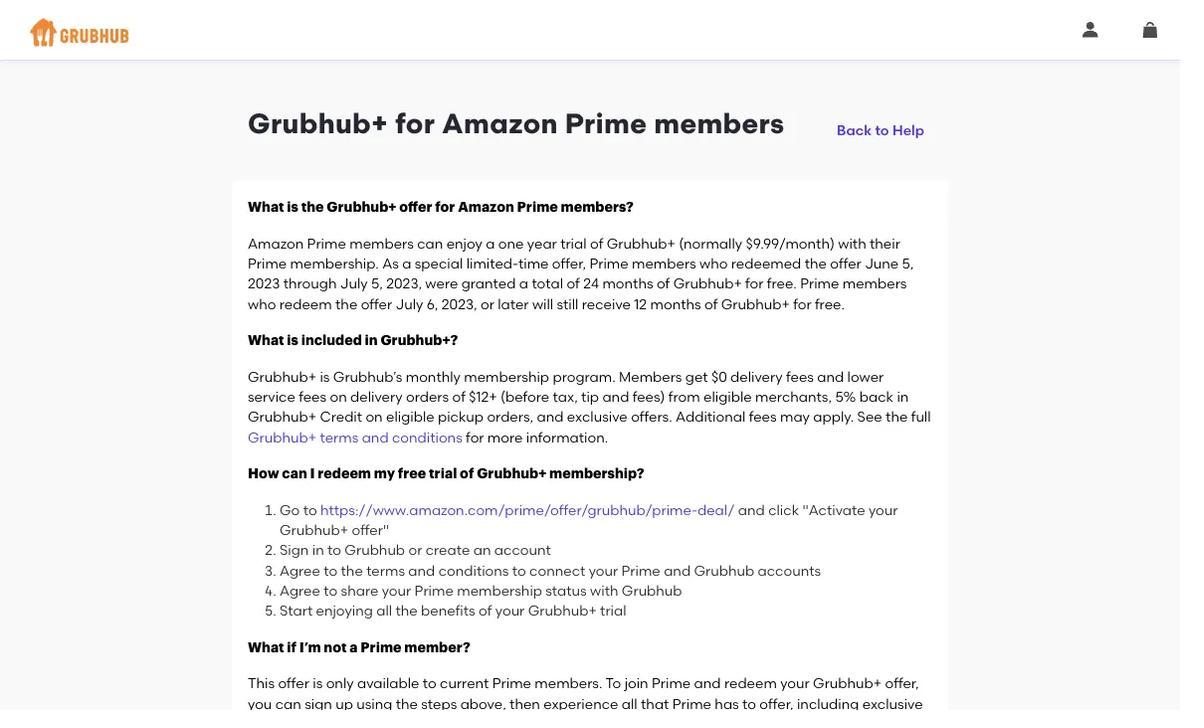 Task type: vqa. For each thing, say whether or not it's contained in the screenshot.
https://www.amazon.com/prime/offer/grubhub/prime-deal/ link
yes



Task type: locate. For each thing, give the bounding box(es) containing it.
delivery down grubhub's
[[350, 388, 403, 405]]

grubhub logo image
[[30, 12, 129, 52]]

of right 24
[[657, 275, 670, 292]]

0 vertical spatial redeem
[[279, 295, 332, 312]]

see
[[857, 409, 882, 426]]

this offer is only available to current prime members. to join prime and redeem your grubhub+ offer, you can sign up using the steps above, then experience all that prime has to offer, including exclusiv
[[248, 675, 923, 711]]

1 vertical spatial july
[[396, 295, 423, 312]]

back
[[837, 122, 872, 139]]

0 horizontal spatial terms
[[320, 429, 359, 446]]

all inside sign in to grubhub or create an account agree to the terms and conditions to connect your prime and grubhub accounts agree to share your prime membership status with grubhub start enjoying all the benefits of your grubhub+ trial
[[376, 603, 392, 619]]

july left 6,
[[396, 295, 423, 312]]

july down the membership.
[[340, 275, 368, 292]]

0 vertical spatial 2023,
[[386, 275, 422, 292]]

your inside "and click "activate your grubhub+ offer""
[[869, 502, 898, 518]]

prime up 'then'
[[492, 675, 531, 692]]

offer inside the this offer is only available to current prime members. to join prime and redeem your grubhub+ offer, you can sign up using the steps above, then experience all that prime has to offer, including exclusiv
[[278, 675, 309, 692]]

this
[[248, 675, 275, 692]]

a right not
[[350, 641, 358, 655]]

2 vertical spatial offer,
[[760, 695, 794, 711]]

the up what is included in grubhub+?
[[335, 295, 358, 312]]

to
[[875, 122, 889, 139], [303, 502, 317, 518], [327, 542, 341, 559], [324, 562, 338, 579], [512, 562, 526, 579], [324, 582, 338, 599], [423, 675, 437, 692], [742, 695, 756, 711]]

what left if
[[248, 641, 284, 655]]

0 vertical spatial on
[[330, 388, 347, 405]]

1 vertical spatial free.
[[815, 295, 845, 312]]

1 vertical spatial offer,
[[885, 675, 919, 692]]

or left "create"
[[408, 542, 422, 559]]

1 horizontal spatial or
[[481, 295, 494, 312]]

all down the join
[[622, 695, 638, 711]]

what for what if i'm not a prime member?
[[248, 641, 284, 655]]

1 vertical spatial 5,
[[371, 275, 383, 292]]

1 what from the top
[[248, 200, 284, 214]]

2023, down the as
[[386, 275, 422, 292]]

24
[[583, 275, 599, 292]]

1 vertical spatial in
[[897, 388, 909, 405]]

0 vertical spatial membership
[[464, 368, 549, 385]]

1 horizontal spatial trial
[[560, 235, 587, 252]]

offer up sign
[[278, 675, 309, 692]]

the inside the this offer is only available to current prime members. to join prime and redeem your grubhub+ offer, you can sign up using the steps above, then experience all that prime has to offer, including exclusiv
[[396, 695, 418, 711]]

trial up to
[[600, 603, 626, 619]]

in right back
[[897, 388, 909, 405]]

0 vertical spatial offer,
[[552, 255, 586, 272]]

in up grubhub's
[[365, 334, 378, 348]]

free.
[[767, 275, 797, 292], [815, 295, 845, 312]]

your right "activate
[[869, 502, 898, 518]]

2 horizontal spatial fees
[[786, 368, 814, 385]]

free. down $9.99/month)
[[815, 295, 845, 312]]

what for what is included in grubhub+?
[[248, 334, 284, 348]]

who
[[700, 255, 728, 272], [248, 295, 276, 312]]

membership inside grubhub+ is grubhub's monthly membership program. members get $0 delivery fees and lower service fees on delivery orders of $12+ (before tax, tip and fees) from eligible merchants, 5% back in grubhub+ credit on eligible pickup orders, and exclusive offers. additional fees may apply. see the full grubhub+ terms and conditions for more information.
[[464, 368, 549, 385]]

0 horizontal spatial offer,
[[552, 255, 586, 272]]

prime up members?
[[565, 107, 647, 140]]

who down (normally
[[700, 255, 728, 272]]

with left their
[[838, 235, 866, 252]]

your right connect on the bottom of the page
[[589, 562, 618, 579]]

1 horizontal spatial july
[[396, 295, 423, 312]]

1 vertical spatial 2023,
[[442, 295, 477, 312]]

terms inside grubhub+ is grubhub's monthly membership program. members get $0 delivery fees and lower service fees on delivery orders of $12+ (before tax, tip and fees) from eligible merchants, 5% back in grubhub+ credit on eligible pickup orders, and exclusive offers. additional fees may apply. see the full grubhub+ terms and conditions for more information.
[[320, 429, 359, 446]]

0 vertical spatial what
[[248, 200, 284, 214]]

1 vertical spatial eligible
[[386, 409, 435, 426]]

0 horizontal spatial in
[[312, 542, 324, 559]]

grubhub right status
[[622, 582, 682, 599]]

eligible
[[704, 388, 752, 405], [386, 409, 435, 426]]

2023, down were
[[442, 295, 477, 312]]

redeem
[[279, 295, 332, 312], [318, 467, 371, 481], [724, 675, 777, 692]]

can
[[417, 235, 443, 252], [282, 467, 307, 481], [275, 695, 301, 711]]

conditions inside sign in to grubhub or create an account agree to the terms and conditions to connect your prime and grubhub accounts agree to share your prime membership status with grubhub start enjoying all the benefits of your grubhub+ trial
[[439, 562, 509, 579]]

redeem inside the this offer is only available to current prime members. to join prime and redeem your grubhub+ offer, you can sign up using the steps above, then experience all that prime has to offer, including exclusiv
[[724, 675, 777, 692]]

offers.
[[631, 409, 672, 426]]

0 vertical spatial trial
[[560, 235, 587, 252]]

2 what from the top
[[248, 334, 284, 348]]

trial right year
[[560, 235, 587, 252]]

or
[[481, 295, 494, 312], [408, 542, 422, 559]]

0 horizontal spatial 2023,
[[386, 275, 422, 292]]

1 horizontal spatial small image
[[1142, 22, 1158, 38]]

enjoying
[[316, 603, 373, 619]]

grubhub+ for amazon prime members
[[248, 107, 785, 140]]

agree
[[280, 562, 320, 579], [280, 582, 320, 599]]

with
[[838, 235, 866, 252], [590, 582, 618, 599]]

5, down the as
[[371, 275, 383, 292]]

still
[[557, 295, 579, 312]]

redeem right i
[[318, 467, 371, 481]]

0 horizontal spatial free.
[[767, 275, 797, 292]]

status
[[546, 582, 587, 599]]

can right you
[[275, 695, 301, 711]]

2 vertical spatial grubhub
[[622, 582, 682, 599]]

who down 2023 on the left top
[[248, 295, 276, 312]]

what for what is the grubhub+ offer for amazon prime members?
[[248, 200, 284, 214]]

prime up the membership.
[[307, 235, 346, 252]]

3 what from the top
[[248, 641, 284, 655]]

sign
[[280, 542, 309, 559]]

offer,
[[552, 255, 586, 272], [885, 675, 919, 692], [760, 695, 794, 711]]

0 horizontal spatial or
[[408, 542, 422, 559]]

what is included in grubhub+?
[[248, 334, 458, 348]]

go
[[280, 502, 300, 518]]

small image
[[1083, 22, 1099, 38], [1142, 22, 1158, 38]]

2 horizontal spatial grubhub
[[694, 562, 755, 579]]

https://www.amazon.com/prime/offer/grubhub/prime-deal/ link
[[320, 502, 735, 518]]

2 vertical spatial fees
[[749, 409, 777, 426]]

fees left may
[[749, 409, 777, 426]]

amazon
[[442, 107, 558, 140], [458, 200, 514, 214], [248, 235, 304, 252]]

is down included
[[320, 368, 330, 385]]

amazon inside amazon prime members can enjoy a one year trial of grubhub+ (normally $9.99/month) with their prime membership. as a special limited-time offer, prime members who redeemed the offer june 5, 2023 through july 5, 2023, were granted a total of 24 months of grubhub+ for free. prime members who redeem the offer july 6, 2023, or later will still receive 12 months of grubhub+ for free.
[[248, 235, 304, 252]]

of inside grubhub+ is grubhub's monthly membership program. members get $0 delivery fees and lower service fees on delivery orders of $12+ (before tax, tip and fees) from eligible merchants, 5% back in grubhub+ credit on eligible pickup orders, and exclusive offers. additional fees may apply. see the full grubhub+ terms and conditions for more information.
[[452, 388, 466, 405]]

in inside sign in to grubhub or create an account agree to the terms and conditions to connect your prime and grubhub accounts agree to share your prime membership status with grubhub start enjoying all the benefits of your grubhub+ trial
[[312, 542, 324, 559]]

0 vertical spatial with
[[838, 235, 866, 252]]

a right the as
[[402, 255, 411, 272]]

5,
[[902, 255, 914, 272], [371, 275, 383, 292]]

all down share
[[376, 603, 392, 619]]

can left i
[[282, 467, 307, 481]]

1 horizontal spatial on
[[366, 409, 383, 426]]

0 vertical spatial conditions
[[392, 429, 463, 446]]

grubhub+ terms and conditions link
[[248, 429, 463, 446]]

prime
[[565, 107, 647, 140], [517, 200, 558, 214], [307, 235, 346, 252], [248, 255, 287, 272], [590, 255, 629, 272], [800, 275, 839, 292], [621, 562, 661, 579], [415, 582, 454, 599], [361, 641, 402, 655], [492, 675, 531, 692], [652, 675, 691, 692], [672, 695, 712, 711]]

eligible down $0
[[704, 388, 752, 405]]

is up the membership.
[[287, 200, 298, 214]]

redeemed
[[731, 255, 801, 272]]

conditions down an
[[439, 562, 509, 579]]

with right status
[[590, 582, 618, 599]]

0 vertical spatial can
[[417, 235, 443, 252]]

2 vertical spatial what
[[248, 641, 284, 655]]

members
[[654, 107, 785, 140], [349, 235, 414, 252], [632, 255, 696, 272], [843, 275, 907, 292]]

the up the membership.
[[301, 200, 324, 214]]

1 vertical spatial delivery
[[350, 388, 403, 405]]

fees
[[786, 368, 814, 385], [299, 388, 327, 405], [749, 409, 777, 426]]

2 horizontal spatial in
[[897, 388, 909, 405]]

1 vertical spatial fees
[[299, 388, 327, 405]]

agree down sign
[[280, 562, 320, 579]]

the down $9.99/month)
[[805, 255, 827, 272]]

steps
[[421, 695, 457, 711]]

grubhub+ inside "and click "activate your grubhub+ offer""
[[280, 522, 348, 539]]

1 vertical spatial what
[[248, 334, 284, 348]]

grubhub down 'offer"' at the left bottom of page
[[345, 542, 405, 559]]

is left included
[[287, 334, 298, 348]]

included
[[301, 334, 362, 348]]

2023,
[[386, 275, 422, 292], [442, 295, 477, 312]]

0 vertical spatial agree
[[280, 562, 320, 579]]

0 vertical spatial who
[[700, 255, 728, 272]]

1 horizontal spatial terms
[[366, 562, 405, 579]]

is inside grubhub+ is grubhub's monthly membership program. members get $0 delivery fees and lower service fees on delivery orders of $12+ (before tax, tip and fees) from eligible merchants, 5% back in grubhub+ credit on eligible pickup orders, and exclusive offers. additional fees may apply. see the full grubhub+ terms and conditions for more information.
[[320, 368, 330, 385]]

1 horizontal spatial 2023,
[[442, 295, 477, 312]]

through
[[283, 275, 337, 292]]

share
[[341, 582, 379, 599]]

1 vertical spatial with
[[590, 582, 618, 599]]

membership up (before
[[464, 368, 549, 385]]

months right 12 at the top right of page
[[650, 295, 701, 312]]

for inside grubhub+ is grubhub's monthly membership program. members get $0 delivery fees and lower service fees on delivery orders of $12+ (before tax, tip and fees) from eligible merchants, 5% back in grubhub+ credit on eligible pickup orders, and exclusive offers. additional fees may apply. see the full grubhub+ terms and conditions for more information.
[[466, 429, 484, 446]]

on up credit
[[330, 388, 347, 405]]

is up sign
[[313, 675, 323, 692]]

0 horizontal spatial all
[[376, 603, 392, 619]]

is for included
[[287, 334, 298, 348]]

membership inside sign in to grubhub or create an account agree to the terms and conditions to connect your prime and grubhub accounts agree to share your prime membership status with grubhub start enjoying all the benefits of your grubhub+ trial
[[457, 582, 542, 599]]

5%
[[835, 388, 856, 405]]

is for the
[[287, 200, 298, 214]]

0 vertical spatial terms
[[320, 429, 359, 446]]

0 horizontal spatial small image
[[1083, 22, 1099, 38]]

1 horizontal spatial delivery
[[731, 368, 783, 385]]

the down available
[[396, 695, 418, 711]]

fees up credit
[[299, 388, 327, 405]]

up
[[336, 695, 353, 711]]

offer left the june on the top right of page
[[830, 255, 862, 272]]

back
[[860, 388, 894, 405]]

with inside amazon prime members can enjoy a one year trial of grubhub+ (normally $9.99/month) with their prime membership. as a special limited-time offer, prime members who redeemed the offer june 5, 2023 through july 5, 2023, were granted a total of 24 months of grubhub+ for free. prime members who redeem the offer july 6, 2023, or later will still receive 12 months of grubhub+ for free.
[[838, 235, 866, 252]]

get
[[685, 368, 708, 385]]

1 horizontal spatial eligible
[[704, 388, 752, 405]]

2 vertical spatial amazon
[[248, 235, 304, 252]]

2 vertical spatial in
[[312, 542, 324, 559]]

0 vertical spatial 5,
[[902, 255, 914, 272]]

your up including
[[780, 675, 810, 692]]

0 horizontal spatial on
[[330, 388, 347, 405]]

or down granted
[[481, 295, 494, 312]]

5, right the june on the top right of page
[[902, 255, 914, 272]]

1 horizontal spatial who
[[700, 255, 728, 272]]

0 horizontal spatial eligible
[[386, 409, 435, 426]]

prime left has
[[672, 695, 712, 711]]

2 small image from the left
[[1142, 22, 1158, 38]]

1 horizontal spatial all
[[622, 695, 638, 711]]

2 vertical spatial can
[[275, 695, 301, 711]]

agree up start
[[280, 582, 320, 599]]

0 vertical spatial july
[[340, 275, 368, 292]]

1 vertical spatial agree
[[280, 582, 320, 599]]

2 horizontal spatial trial
[[600, 603, 626, 619]]

redeem up has
[[724, 675, 777, 692]]

of right benefits
[[479, 603, 492, 619]]

and click "activate your grubhub+ offer"
[[280, 502, 898, 539]]

2 vertical spatial redeem
[[724, 675, 777, 692]]

i
[[310, 467, 315, 481]]

is inside the this offer is only available to current prime members. to join prime and redeem your grubhub+ offer, you can sign up using the steps above, then experience all that prime has to offer, including exclusiv
[[313, 675, 323, 692]]

1 vertical spatial membership
[[457, 582, 542, 599]]

what if i'm not a prime member?
[[248, 641, 471, 655]]

1 vertical spatial conditions
[[439, 562, 509, 579]]

grubhub+
[[248, 107, 388, 140], [327, 200, 397, 214], [607, 235, 675, 252], [673, 275, 742, 292], [721, 295, 790, 312], [248, 368, 317, 385], [248, 409, 317, 426], [248, 429, 317, 446], [477, 467, 547, 481], [280, 522, 348, 539], [528, 603, 597, 619], [813, 675, 882, 692]]

0 horizontal spatial with
[[590, 582, 618, 599]]

prime up 24
[[590, 255, 629, 272]]

conditions
[[392, 429, 463, 446], [439, 562, 509, 579]]

you
[[248, 695, 272, 711]]

1 horizontal spatial free.
[[815, 295, 845, 312]]

terms up share
[[366, 562, 405, 579]]

0 horizontal spatial 5,
[[371, 275, 383, 292]]

1 vertical spatial or
[[408, 542, 422, 559]]

on up grubhub+ terms and conditions link
[[366, 409, 383, 426]]

1 horizontal spatial 5,
[[902, 255, 914, 272]]

the left full
[[886, 409, 908, 426]]

2 vertical spatial trial
[[600, 603, 626, 619]]

trial inside sign in to grubhub or create an account agree to the terms and conditions to connect your prime and grubhub accounts agree to share your prime membership status with grubhub start enjoying all the benefits of your grubhub+ trial
[[600, 603, 626, 619]]

free. down 'redeemed'
[[767, 275, 797, 292]]

july
[[340, 275, 368, 292], [396, 295, 423, 312]]

1 vertical spatial terms
[[366, 562, 405, 579]]

monthly
[[406, 368, 461, 385]]

exclusive
[[567, 409, 628, 426]]

what up service
[[248, 334, 284, 348]]

1 horizontal spatial fees
[[749, 409, 777, 426]]

not
[[324, 641, 347, 655]]

membership down an
[[457, 582, 542, 599]]

1 horizontal spatial in
[[365, 334, 378, 348]]

1 vertical spatial trial
[[429, 467, 457, 481]]

can up special
[[417, 235, 443, 252]]

what up 2023 on the left top
[[248, 200, 284, 214]]

0 vertical spatial or
[[481, 295, 494, 312]]

fees up merchants,
[[786, 368, 814, 385]]

months up 12 at the top right of page
[[602, 275, 653, 292]]

click
[[768, 502, 799, 518]]

a down time
[[519, 275, 528, 292]]

1 vertical spatial all
[[622, 695, 638, 711]]

grubhub down deal/
[[694, 562, 755, 579]]

the
[[301, 200, 324, 214], [805, 255, 827, 272], [335, 295, 358, 312], [886, 409, 908, 426], [341, 562, 363, 579], [396, 603, 418, 619], [396, 695, 418, 711]]

total
[[532, 275, 563, 292]]

1 horizontal spatial with
[[838, 235, 866, 252]]

0 vertical spatial fees
[[786, 368, 814, 385]]

delivery right $0
[[731, 368, 783, 385]]

offer
[[399, 200, 432, 214], [830, 255, 862, 272], [361, 295, 392, 312], [278, 675, 309, 692]]

members.
[[535, 675, 603, 692]]

1 vertical spatial months
[[650, 295, 701, 312]]

and inside the this offer is only available to current prime members. to join prime and redeem your grubhub+ offer, you can sign up using the steps above, then experience all that prime has to offer, including exclusiv
[[694, 675, 721, 692]]

1 vertical spatial who
[[248, 295, 276, 312]]

additional
[[676, 409, 746, 426]]

grubhub+ inside sign in to grubhub or create an account agree to the terms and conditions to connect your prime and grubhub accounts agree to share your prime membership status with grubhub start enjoying all the benefits of your grubhub+ trial
[[528, 603, 597, 619]]

prime up benefits
[[415, 582, 454, 599]]

for
[[395, 107, 435, 140], [435, 200, 455, 214], [745, 275, 764, 292], [793, 295, 812, 312], [466, 429, 484, 446]]

trial right free at bottom
[[429, 467, 457, 481]]

is
[[287, 200, 298, 214], [287, 334, 298, 348], [320, 368, 330, 385], [313, 675, 323, 692]]

join
[[625, 675, 648, 692]]

0 vertical spatial all
[[376, 603, 392, 619]]

redeem down through
[[279, 295, 332, 312]]

0 horizontal spatial grubhub
[[345, 542, 405, 559]]

in right sign
[[312, 542, 324, 559]]

your inside the this offer is only available to current prime members. to join prime and redeem your grubhub+ offer, you can sign up using the steps above, then experience all that prime has to offer, including exclusiv
[[780, 675, 810, 692]]

of inside sign in to grubhub or create an account agree to the terms and conditions to connect your prime and grubhub accounts agree to share your prime membership status with grubhub start enjoying all the benefits of your grubhub+ trial
[[479, 603, 492, 619]]

eligible down orders
[[386, 409, 435, 426]]

grubhub
[[345, 542, 405, 559], [694, 562, 755, 579], [622, 582, 682, 599]]

12
[[634, 295, 647, 312]]

terms down credit
[[320, 429, 359, 446]]

1 horizontal spatial offer,
[[760, 695, 794, 711]]

of up pickup
[[452, 388, 466, 405]]

https://www.amazon.com/prime/offer/grubhub/prime-
[[320, 502, 698, 518]]

what is the grubhub+ offer for amazon prime members?
[[248, 200, 634, 214]]

conditions down pickup
[[392, 429, 463, 446]]

limited-
[[466, 255, 518, 272]]

0 horizontal spatial trial
[[429, 467, 457, 481]]



Task type: describe. For each thing, give the bounding box(es) containing it.
amazon prime members can enjoy a one year trial of grubhub+ (normally $9.99/month) with their prime membership. as a special limited-time offer, prime members who redeemed the offer june 5, 2023 through july 5, 2023, were granted a total of 24 months of grubhub+ for free. prime members who redeem the offer july 6, 2023, or later will still receive 12 months of grubhub+ for free.
[[248, 235, 914, 312]]

membership.
[[290, 255, 379, 272]]

fees)
[[633, 388, 665, 405]]

your right benefits
[[495, 603, 525, 619]]

in inside grubhub+ is grubhub's monthly membership program. members get $0 delivery fees and lower service fees on delivery orders of $12+ (before tax, tip and fees) from eligible merchants, 5% back in grubhub+ credit on eligible pickup orders, and exclusive offers. additional fees may apply. see the full grubhub+ terms and conditions for more information.
[[897, 388, 909, 405]]

all inside the this offer is only available to current prime members. to join prime and redeem your grubhub+ offer, you can sign up using the steps above, then experience all that prime has to offer, including exclusiv
[[622, 695, 638, 711]]

grubhub+ is grubhub's monthly membership program. members get $0 delivery fees and lower service fees on delivery orders of $12+ (before tax, tip and fees) from eligible merchants, 5% back in grubhub+ credit on eligible pickup orders, and exclusive offers. additional fees may apply. see the full grubhub+ terms and conditions for more information.
[[248, 368, 931, 446]]

offer down the as
[[361, 295, 392, 312]]

prime up available
[[361, 641, 402, 655]]

apply.
[[813, 409, 854, 426]]

members
[[619, 368, 682, 385]]

experience
[[544, 695, 618, 711]]

2 horizontal spatial offer,
[[885, 675, 919, 692]]

(before
[[501, 388, 550, 405]]

0 horizontal spatial fees
[[299, 388, 327, 405]]

merchants,
[[755, 388, 832, 405]]

redeem inside amazon prime members can enjoy a one year trial of grubhub+ (normally $9.99/month) with their prime membership. as a special limited-time offer, prime members who redeemed the offer june 5, 2023 through july 5, 2023, were granted a total of 24 months of grubhub+ for free. prime members who redeem the offer july 6, 2023, or later will still receive 12 months of grubhub+ for free.
[[279, 295, 332, 312]]

0 vertical spatial delivery
[[731, 368, 783, 385]]

accounts
[[758, 562, 821, 579]]

prime up year
[[517, 200, 558, 214]]

help
[[893, 122, 924, 139]]

2023
[[248, 275, 280, 292]]

conditions inside grubhub+ is grubhub's monthly membership program. members get $0 delivery fees and lower service fees on delivery orders of $12+ (before tax, tip and fees) from eligible merchants, 5% back in grubhub+ credit on eligible pickup orders, and exclusive offers. additional fees may apply. see the full grubhub+ terms and conditions for more information.
[[392, 429, 463, 446]]

$9.99/month)
[[746, 235, 835, 252]]

terms inside sign in to grubhub or create an account agree to the terms and conditions to connect your prime and grubhub accounts agree to share your prime membership status with grubhub start enjoying all the benefits of your grubhub+ trial
[[366, 562, 405, 579]]

0 vertical spatial months
[[602, 275, 653, 292]]

connect
[[530, 562, 585, 579]]

if
[[287, 641, 297, 655]]

free
[[398, 467, 426, 481]]

a up limited-
[[486, 235, 495, 252]]

1 vertical spatial amazon
[[458, 200, 514, 214]]

1 horizontal spatial grubhub
[[622, 582, 682, 599]]

prime down "and click "activate your grubhub+ offer""
[[621, 562, 661, 579]]

information.
[[526, 429, 608, 446]]

back to help
[[837, 122, 924, 139]]

how
[[248, 467, 279, 481]]

$0
[[711, 368, 727, 385]]

my
[[374, 467, 395, 481]]

1 small image from the left
[[1083, 22, 1099, 38]]

of up go to https://www.amazon.com/prime/offer/grubhub/prime-deal/ on the bottom of page
[[460, 467, 474, 481]]

full
[[911, 409, 931, 426]]

and inside "and click "activate your grubhub+ offer""
[[738, 502, 765, 518]]

to
[[606, 675, 621, 692]]

(normally
[[679, 235, 742, 252]]

6,
[[427, 295, 438, 312]]

of down (normally
[[705, 295, 718, 312]]

has
[[715, 695, 739, 711]]

pickup
[[438, 409, 484, 426]]

time
[[518, 255, 549, 272]]

$12+
[[469, 388, 497, 405]]

later
[[498, 295, 529, 312]]

their
[[870, 235, 900, 252]]

go to https://www.amazon.com/prime/offer/grubhub/prime-deal/
[[280, 502, 735, 518]]

year
[[527, 235, 557, 252]]

can inside the this offer is only available to current prime members. to join prime and redeem your grubhub+ offer, you can sign up using the steps above, then experience all that prime has to offer, including exclusiv
[[275, 695, 301, 711]]

as
[[382, 255, 399, 272]]

0 vertical spatial amazon
[[442, 107, 558, 140]]

or inside sign in to grubhub or create an account agree to the terms and conditions to connect your prime and grubhub accounts agree to share your prime membership status with grubhub start enjoying all the benefits of your grubhub+ trial
[[408, 542, 422, 559]]

your right share
[[382, 582, 411, 599]]

0 vertical spatial eligible
[[704, 388, 752, 405]]

including
[[797, 695, 859, 711]]

of down members?
[[590, 235, 603, 252]]

0 horizontal spatial july
[[340, 275, 368, 292]]

1 agree from the top
[[280, 562, 320, 579]]

is for grubhub's
[[320, 368, 330, 385]]

how can i redeem my free trial of grubhub+ membership?
[[248, 467, 645, 481]]

or inside amazon prime members can enjoy a one year trial of grubhub+ (normally $9.99/month) with their prime membership. as a special limited-time offer, prime members who redeemed the offer june 5, 2023 through july 5, 2023, were granted a total of 24 months of grubhub+ for free. prime members who redeem the offer july 6, 2023, or later will still receive 12 months of grubhub+ for free.
[[481, 295, 494, 312]]

june
[[865, 255, 899, 272]]

using
[[356, 695, 392, 711]]

offer up special
[[399, 200, 432, 214]]

of left 24
[[567, 275, 580, 292]]

above,
[[460, 695, 506, 711]]

receive
[[582, 295, 631, 312]]

grubhub+ inside the this offer is only available to current prime members. to join prime and redeem your grubhub+ offer, you can sign up using the steps above, then experience all that prime has to offer, including exclusiv
[[813, 675, 882, 692]]

only
[[326, 675, 354, 692]]

available
[[357, 675, 419, 692]]

create
[[426, 542, 470, 559]]

grubhub's
[[333, 368, 402, 385]]

member?
[[404, 641, 471, 655]]

tip
[[581, 388, 599, 405]]

one
[[498, 235, 524, 252]]

0 vertical spatial grubhub
[[345, 542, 405, 559]]

the up share
[[341, 562, 363, 579]]

back to help link
[[829, 106, 932, 142]]

program.
[[553, 368, 616, 385]]

prime up that
[[652, 675, 691, 692]]

prime up 2023 on the left top
[[248, 255, 287, 272]]

1 vertical spatial grubhub
[[694, 562, 755, 579]]

2 agree from the top
[[280, 582, 320, 599]]

start
[[280, 603, 313, 619]]

grubhub+?
[[381, 334, 458, 348]]

with inside sign in to grubhub or create an account agree to the terms and conditions to connect your prime and grubhub accounts agree to share your prime membership status with grubhub start enjoying all the benefits of your grubhub+ trial
[[590, 582, 618, 599]]

an
[[473, 542, 491, 559]]

0 horizontal spatial who
[[248, 295, 276, 312]]

may
[[780, 409, 810, 426]]

granted
[[461, 275, 516, 292]]

offer, inside amazon prime members can enjoy a one year trial of grubhub+ (normally $9.99/month) with their prime membership. as a special limited-time offer, prime members who redeemed the offer june 5, 2023 through july 5, 2023, were granted a total of 24 months of grubhub+ for free. prime members who redeem the offer july 6, 2023, or later will still receive 12 months of grubhub+ for free.
[[552, 255, 586, 272]]

service
[[248, 388, 295, 405]]

sign
[[305, 695, 332, 711]]

credit
[[320, 409, 362, 426]]

more
[[487, 429, 523, 446]]

membership?
[[549, 467, 645, 481]]

1 vertical spatial redeem
[[318, 467, 371, 481]]

can inside amazon prime members can enjoy a one year trial of grubhub+ (normally $9.99/month) with their prime membership. as a special limited-time offer, prime members who redeemed the offer june 5, 2023 through july 5, 2023, were granted a total of 24 months of grubhub+ for free. prime members who redeem the offer july 6, 2023, or later will still receive 12 months of grubhub+ for free.
[[417, 235, 443, 252]]

0 horizontal spatial delivery
[[350, 388, 403, 405]]

prime down $9.99/month)
[[800, 275, 839, 292]]

trial inside amazon prime members can enjoy a one year trial of grubhub+ (normally $9.99/month) with their prime membership. as a special limited-time offer, prime members who redeemed the offer june 5, 2023 through july 5, 2023, were granted a total of 24 months of grubhub+ for free. prime members who redeem the offer july 6, 2023, or later will still receive 12 months of grubhub+ for free.
[[560, 235, 587, 252]]

were
[[425, 275, 458, 292]]

deal/
[[698, 502, 735, 518]]

enjoy
[[446, 235, 483, 252]]

the left benefits
[[396, 603, 418, 619]]

the inside grubhub+ is grubhub's monthly membership program. members get $0 delivery fees and lower service fees on delivery orders of $12+ (before tax, tip and fees) from eligible merchants, 5% back in grubhub+ credit on eligible pickup orders, and exclusive offers. additional fees may apply. see the full grubhub+ terms and conditions for more information.
[[886, 409, 908, 426]]

1 vertical spatial on
[[366, 409, 383, 426]]

benefits
[[421, 603, 475, 619]]

lower
[[847, 368, 884, 385]]

then
[[510, 695, 540, 711]]

0 vertical spatial free.
[[767, 275, 797, 292]]

0 vertical spatial in
[[365, 334, 378, 348]]

1 vertical spatial can
[[282, 467, 307, 481]]

offer"
[[352, 522, 389, 539]]



